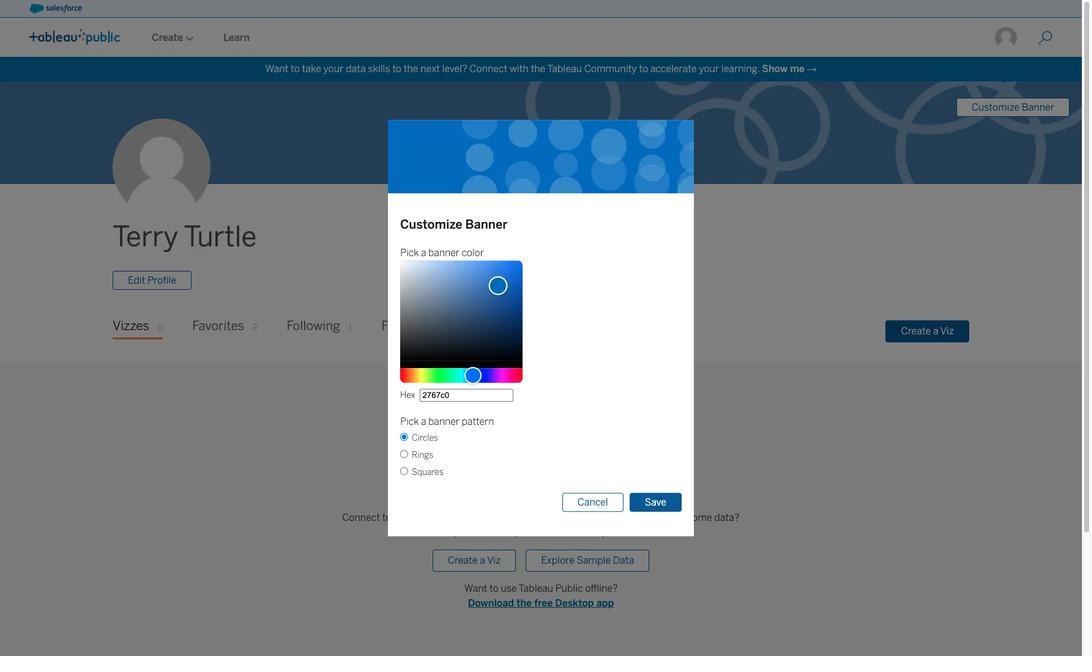 Task type: describe. For each thing, give the bounding box(es) containing it.
color
[[462, 247, 484, 259]]

offline?
[[585, 583, 618, 595]]

use
[[501, 583, 517, 595]]

create a viz for bottommost create a viz button
[[448, 555, 501, 567]]

your down squares
[[394, 512, 414, 524]]

edit
[[128, 275, 145, 287]]

some
[[687, 512, 712, 524]]

and
[[545, 512, 562, 524]]

our
[[479, 527, 494, 539]]

get started
[[496, 484, 585, 504]]

1 vertical spatial create a viz button
[[432, 550, 516, 572]]

circles
[[412, 433, 438, 444]]

skills
[[368, 63, 390, 75]]

create
[[450, 512, 478, 524]]

want to use tableau public offline? download the free desktop app
[[464, 583, 618, 610]]

community
[[584, 63, 637, 75]]

download the free desktop app link
[[464, 597, 618, 612]]

edit profile
[[128, 275, 176, 287]]

get
[[496, 484, 524, 504]]

sets
[[553, 527, 572, 539]]

explore sample data link
[[526, 550, 649, 572]]

terry
[[113, 221, 178, 254]]

learn link
[[209, 19, 264, 57]]

save
[[564, 512, 585, 524]]

to inside want to use tableau public offline? download the free desktop app
[[489, 583, 499, 595]]

color slider
[[400, 261, 523, 361]]

data?
[[714, 512, 740, 524]]

1 horizontal spatial create a viz button
[[886, 321, 969, 343]]

cancel button
[[562, 493, 623, 512]]

0 vertical spatial tableau
[[547, 63, 582, 75]]

banner inside dialog
[[465, 217, 508, 232]]

1
[[348, 323, 352, 333]]

visualization
[[488, 512, 543, 524]]

it
[[587, 512, 593, 524]]

0 horizontal spatial data
[[346, 63, 366, 75]]

public
[[555, 583, 583, 595]]

0 vertical spatial connect
[[470, 63, 507, 75]]

go to search image
[[1023, 31, 1067, 45]]

create for bottommost create a viz button
[[448, 555, 478, 567]]

0 vertical spatial viz
[[940, 326, 954, 337]]

free
[[534, 598, 553, 610]]

create for the right create a viz button
[[901, 326, 931, 337]]

the for data
[[404, 63, 418, 75]]

1 vertical spatial explore
[[541, 555, 575, 567]]

data
[[613, 555, 634, 567]]

connect to your data to create a visualization and save it to your profile. need some data? explore our sample data sets for inspiration.
[[342, 512, 740, 539]]

tableau inside want to use tableau public offline? download the free desktop app
[[519, 583, 553, 595]]

2
[[253, 323, 257, 333]]



Task type: locate. For each thing, give the bounding box(es) containing it.
customize banner button
[[956, 98, 1070, 117]]

the left free
[[516, 598, 532, 610]]

customize inside dialog
[[400, 217, 462, 232]]

customize banner dialog
[[226, 120, 856, 537]]

profile.
[[629, 512, 659, 524]]

hex
[[400, 391, 415, 401]]

save
[[645, 497, 666, 509]]

none radio inside customize banner dialog
[[400, 468, 408, 476]]

1 horizontal spatial create a viz
[[901, 326, 954, 337]]

1 horizontal spatial connect
[[470, 63, 507, 75]]

pattern
[[462, 416, 494, 428]]

show me link
[[762, 63, 805, 75]]

0 horizontal spatial create a viz button
[[432, 550, 516, 572]]

1 horizontal spatial viz
[[940, 326, 954, 337]]

your
[[323, 63, 344, 75], [699, 63, 719, 75], [394, 512, 414, 524], [606, 512, 626, 524]]

0 horizontal spatial connect
[[342, 512, 380, 524]]

pick for pick a banner color
[[400, 247, 419, 259]]

2 vertical spatial data
[[531, 527, 551, 539]]

create a viz for the right create a viz button
[[901, 326, 954, 337]]

app
[[596, 598, 614, 610]]

0 horizontal spatial banner
[[465, 217, 508, 232]]

→
[[807, 63, 817, 75]]

2 0 from the left
[[444, 323, 449, 333]]

download
[[468, 598, 514, 610]]

your up inspiration.
[[606, 512, 626, 524]]

0 horizontal spatial explore
[[443, 527, 476, 539]]

customize banner inside dialog
[[400, 217, 508, 232]]

turtle
[[184, 221, 257, 254]]

1 horizontal spatial customize
[[972, 102, 1020, 113]]

data down and
[[531, 527, 551, 539]]

the
[[404, 63, 418, 75], [531, 63, 545, 75], [516, 598, 532, 610]]

take
[[302, 63, 321, 75]]

a
[[421, 247, 426, 259], [933, 326, 939, 337], [421, 416, 426, 428], [480, 512, 485, 524], [480, 555, 485, 567]]

banner for color
[[428, 247, 460, 259]]

explore inside connect to your data to create a visualization and save it to your profile. need some data? explore our sample data sets for inspiration.
[[443, 527, 476, 539]]

0 horizontal spatial create
[[448, 555, 478, 567]]

color image
[[488, 276, 507, 295]]

profile
[[147, 275, 176, 287]]

banner for pattern
[[428, 416, 460, 428]]

tableau right the with
[[547, 63, 582, 75]]

1 horizontal spatial 0
[[444, 323, 449, 333]]

banner
[[428, 247, 460, 259], [428, 416, 460, 428]]

the for public
[[516, 598, 532, 610]]

create
[[901, 326, 931, 337], [448, 555, 478, 567]]

rings
[[412, 451, 433, 461]]

None radio
[[400, 433, 408, 441], [400, 451, 408, 459], [400, 433, 408, 441], [400, 451, 408, 459]]

need
[[661, 512, 685, 524]]

0 vertical spatial pick
[[400, 247, 419, 259]]

show
[[762, 63, 788, 75]]

desktop
[[555, 598, 594, 610]]

1 vertical spatial want
[[464, 583, 487, 595]]

data
[[346, 63, 366, 75], [416, 512, 436, 524], [531, 527, 551, 539]]

0 right followers
[[444, 323, 449, 333]]

inspiration.
[[589, 527, 639, 539]]

the inside want to use tableau public offline? download the free desktop app
[[516, 598, 532, 610]]

with
[[510, 63, 529, 75]]

to
[[291, 63, 300, 75], [392, 63, 401, 75], [639, 63, 648, 75], [382, 512, 391, 524], [438, 512, 447, 524], [595, 512, 604, 524], [489, 583, 499, 595]]

cancel
[[577, 497, 608, 509]]

2 horizontal spatial data
[[531, 527, 551, 539]]

vizzes
[[113, 319, 149, 334]]

0 horizontal spatial viz
[[487, 555, 501, 567]]

terry turtle
[[113, 221, 257, 254]]

1 horizontal spatial data
[[416, 512, 436, 524]]

the left next
[[404, 63, 418, 75]]

salesforce logo image
[[29, 4, 82, 13]]

want
[[265, 63, 288, 75], [464, 583, 487, 595]]

0 vertical spatial want
[[265, 63, 288, 75]]

want for want to take your data skills to the next level? connect with the tableau community to accelerate your learning. show me →
[[265, 63, 288, 75]]

1 horizontal spatial create
[[901, 326, 931, 337]]

1 vertical spatial tableau
[[519, 583, 553, 595]]

0 vertical spatial explore
[[443, 527, 476, 539]]

1 vertical spatial banner
[[465, 217, 508, 232]]

customize inside 'button'
[[972, 102, 1020, 113]]

customize banner inside 'button'
[[972, 102, 1054, 113]]

1 banner from the top
[[428, 247, 460, 259]]

a inside connect to your data to create a visualization and save it to your profile. need some data? explore our sample data sets for inspiration.
[[480, 512, 485, 524]]

banner inside 'button'
[[1022, 102, 1054, 113]]

tableau
[[547, 63, 582, 75], [519, 583, 553, 595]]

0 vertical spatial data
[[346, 63, 366, 75]]

explore sample data
[[541, 555, 634, 567]]

explore down sets
[[541, 555, 575, 567]]

want for want to use tableau public offline? download the free desktop app
[[464, 583, 487, 595]]

favorites
[[192, 319, 244, 334]]

1 vertical spatial pick
[[400, 416, 419, 428]]

data left the create
[[416, 512, 436, 524]]

create a viz
[[901, 326, 954, 337], [448, 555, 501, 567]]

want to take your data skills to the next level? connect with the tableau community to accelerate your learning. show me →
[[265, 63, 817, 75]]

customize banner
[[972, 102, 1054, 113], [400, 217, 508, 232]]

0 horizontal spatial customize banner
[[400, 217, 508, 232]]

pick for pick a banner pattern
[[400, 416, 419, 428]]

None radio
[[400, 468, 408, 476]]

level?
[[442, 63, 467, 75]]

want up "download"
[[464, 583, 487, 595]]

0 vertical spatial banner
[[1022, 102, 1054, 113]]

create a viz button
[[886, 321, 969, 343], [432, 550, 516, 572]]

0 for followers
[[444, 323, 449, 333]]

1 vertical spatial customize
[[400, 217, 462, 232]]

squares
[[412, 468, 444, 478]]

0 horizontal spatial customize
[[400, 217, 462, 232]]

viz
[[940, 326, 954, 337], [487, 555, 501, 567]]

0 vertical spatial create a viz button
[[886, 321, 969, 343]]

started
[[528, 484, 585, 504]]

banner up circles
[[428, 416, 460, 428]]

1 vertical spatial banner
[[428, 416, 460, 428]]

me
[[790, 63, 805, 75]]

1 pick from the top
[[400, 247, 419, 259]]

want left take
[[265, 63, 288, 75]]

1 vertical spatial customize banner
[[400, 217, 508, 232]]

1 vertical spatial viz
[[487, 555, 501, 567]]

customize
[[972, 102, 1020, 113], [400, 217, 462, 232]]

want inside want to use tableau public offline? download the free desktop app
[[464, 583, 487, 595]]

explore down the create
[[443, 527, 476, 539]]

your left learning.
[[699, 63, 719, 75]]

Hex field
[[420, 389, 514, 402]]

1 horizontal spatial want
[[464, 583, 487, 595]]

0 vertical spatial create a viz
[[901, 326, 954, 337]]

tableau up download the free desktop app link
[[519, 583, 553, 595]]

1 0 from the left
[[158, 323, 163, 333]]

0
[[158, 323, 163, 333], [444, 323, 449, 333]]

pick
[[400, 247, 419, 259], [400, 416, 419, 428]]

save button
[[630, 493, 682, 512]]

learn
[[223, 32, 250, 43]]

explore
[[443, 527, 476, 539], [541, 555, 575, 567]]

followers
[[381, 319, 435, 334]]

next
[[421, 63, 440, 75]]

0 vertical spatial customize banner
[[972, 102, 1054, 113]]

pick a banner color
[[400, 247, 484, 259]]

sample
[[577, 555, 611, 567]]

learning.
[[721, 63, 760, 75]]

1 horizontal spatial customize banner
[[972, 102, 1054, 113]]

1 horizontal spatial banner
[[1022, 102, 1054, 113]]

1 vertical spatial data
[[416, 512, 436, 524]]

0 horizontal spatial create a viz
[[448, 555, 501, 567]]

sample
[[496, 527, 529, 539]]

the right the with
[[531, 63, 545, 75]]

1 vertical spatial connect
[[342, 512, 380, 524]]

data left skills
[[346, 63, 366, 75]]

banner
[[1022, 102, 1054, 113], [465, 217, 508, 232]]

connect
[[470, 63, 507, 75], [342, 512, 380, 524]]

1 horizontal spatial explore
[[541, 555, 575, 567]]

0 vertical spatial create
[[901, 326, 931, 337]]

1 vertical spatial create
[[448, 555, 478, 567]]

2 pick from the top
[[400, 416, 419, 428]]

pick a banner pattern
[[400, 416, 494, 428]]

banner left color
[[428, 247, 460, 259]]

avatar image
[[113, 119, 211, 217]]

0 vertical spatial customize
[[972, 102, 1020, 113]]

connect inside connect to your data to create a visualization and save it to your profile. need some data? explore our sample data sets for inspiration.
[[342, 512, 380, 524]]

for
[[574, 527, 587, 539]]

2 banner from the top
[[428, 416, 460, 428]]

1 vertical spatial create a viz
[[448, 555, 501, 567]]

0 right vizzes
[[158, 323, 163, 333]]

0 horizontal spatial 0
[[158, 323, 163, 333]]

logo image
[[29, 29, 120, 45]]

accelerate
[[650, 63, 697, 75]]

0 for vizzes
[[158, 323, 163, 333]]

edit profile button
[[113, 271, 191, 290]]

following
[[287, 319, 340, 334]]

your right take
[[323, 63, 344, 75]]

0 vertical spatial banner
[[428, 247, 460, 259]]

0 horizontal spatial want
[[265, 63, 288, 75]]



Task type: vqa. For each thing, say whether or not it's contained in the screenshot.


